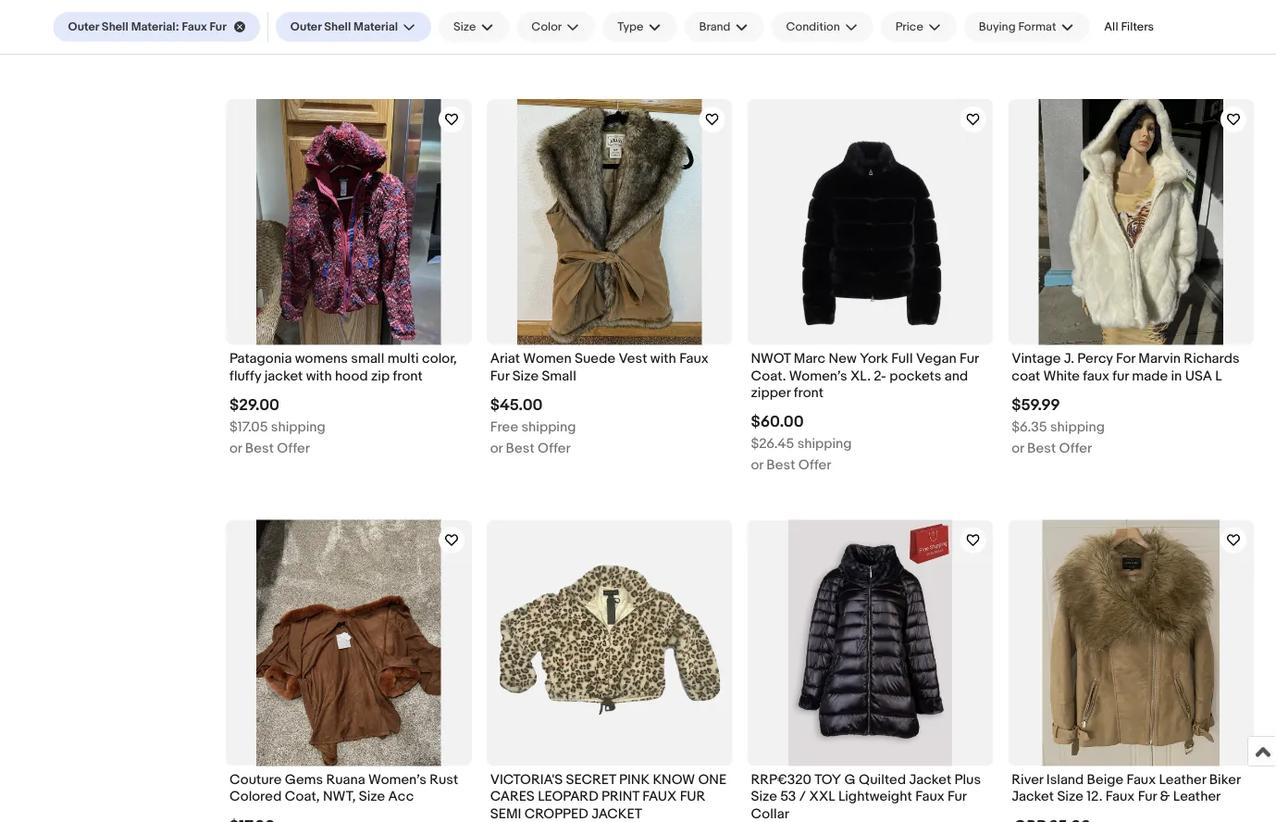 Task type: describe. For each thing, give the bounding box(es) containing it.
best inside "$59.99 $6.35 shipping or best offer"
[[1028, 441, 1056, 457]]

couture gems ruana women's rust colored coat, nwt, size acc image
[[257, 520, 441, 766]]

buying format
[[979, 20, 1057, 34]]

size inside dropdown button
[[454, 20, 476, 34]]

$60.00 $26.45 shipping or best offer
[[751, 413, 852, 474]]

xxl
[[809, 789, 835, 805]]

beige
[[1087, 772, 1124, 789]]

hood
[[335, 368, 368, 384]]

/
[[800, 789, 806, 805]]

filters
[[1121, 19, 1154, 34]]

offer inside "$59.99 $6.35 shipping or best offer"
[[1060, 441, 1092, 457]]

river
[[1012, 772, 1044, 789]]

$6.35
[[1012, 419, 1048, 436]]

ariat women suede vest with faux fur size small link
[[490, 351, 729, 389]]

$59.99 $6.35 shipping or best offer
[[1012, 396, 1105, 457]]

victoria's secret pink know one cares leopard print faux fur semi cropped jacket
[[490, 772, 727, 822]]

$9.00
[[1012, 15, 1047, 32]]

faux down beige
[[1106, 789, 1135, 805]]

victoria's secret pink know one cares leopard print faux fur semi cropped jacket image
[[487, 551, 733, 736]]

outer shell material: faux fur
[[68, 20, 227, 34]]

ariat women suede vest with faux fur size small image
[[517, 99, 702, 345]]

best inside $45.00 free shipping or best offer
[[506, 441, 535, 457]]

size button
[[439, 12, 509, 42]]

coat,
[[285, 789, 320, 805]]

outer shell material
[[291, 20, 398, 34]]

shipping for $60.00
[[798, 436, 852, 453]]

patagonia womens small multi color, fluffy jacket with hood zip front
[[230, 351, 457, 384]]

0 vertical spatial leather
[[1159, 772, 1206, 789]]

price button
[[881, 12, 957, 42]]

vintage j. percy for marvin richards coat white faux fur made in usa l
[[1012, 351, 1240, 384]]

ariat women suede vest with faux fur size small
[[490, 351, 709, 384]]

$60.00
[[751, 413, 804, 432]]

patagonia womens small multi color, fluffy jacket with hood zip front link
[[230, 351, 468, 389]]

or inside $45.00 free shipping or best offer
[[490, 441, 503, 457]]

size inside river island beige faux leather biker jacket size 12. faux fur & leather
[[1058, 789, 1084, 805]]

marc
[[794, 351, 826, 368]]

faux inside rrp€320 toy g quilted jacket plus size 53 / xxl lightweight faux fur collar
[[916, 789, 945, 805]]

size inside couture gems ruana women's rust colored coat, nwt, size acc
[[359, 789, 385, 805]]

$29.00 $17.05 shipping or best offer
[[230, 396, 326, 457]]

2-
[[874, 368, 887, 384]]

buying format button
[[964, 12, 1090, 42]]

vintage j. percy for marvin richards coat white faux fur made in usa l image
[[1039, 99, 1224, 345]]

$17.05
[[230, 419, 268, 436]]

all
[[1105, 19, 1119, 34]]

acc
[[388, 789, 414, 805]]

or inside $60.00 $26.45 shipping or best offer
[[751, 457, 764, 474]]

vest
[[619, 351, 648, 368]]

front inside nwot marc new york full vegan fur coat. women's xl. 2- pockets and zipper front
[[794, 385, 824, 401]]

outer shell material button
[[276, 12, 431, 42]]

ariat
[[490, 351, 520, 368]]

vintage
[[1012, 351, 1061, 368]]

faux right beige
[[1127, 772, 1156, 789]]

zip
[[371, 368, 390, 384]]

fur inside the ariat women suede vest with faux fur size small
[[490, 368, 509, 384]]

fur inside nwot marc new york full vegan fur coat. women's xl. 2- pockets and zipper front
[[960, 351, 979, 368]]

leopard
[[538, 789, 599, 805]]

or inside $10.80 shipping or best offer
[[230, 36, 242, 53]]

best inside $10.80 shipping or best offer
[[245, 36, 274, 53]]

or inside $29.00 $17.05 shipping or best offer
[[230, 441, 242, 457]]

and
[[945, 368, 968, 384]]

12.
[[1087, 789, 1103, 805]]

jacket inside rrp€320 toy g quilted jacket plus size 53 / xxl lightweight faux fur collar
[[909, 772, 952, 789]]

$10.80
[[230, 15, 271, 32]]

cropped
[[525, 806, 589, 822]]

nwot marc new york full vegan fur coat. women's xl. 2- pockets and zipper front image
[[774, 99, 967, 345]]

size inside the ariat women suede vest with faux fur size small
[[513, 368, 539, 384]]

condition
[[786, 20, 840, 34]]

$59.99
[[1012, 396, 1061, 416]]

couture
[[230, 772, 282, 789]]

fur
[[680, 789, 706, 805]]

victoria's
[[490, 772, 563, 789]]

or best offer
[[490, 20, 571, 36]]

j.
[[1064, 351, 1075, 368]]

outer for outer shell material: faux fur
[[68, 20, 99, 34]]

shell for material:
[[102, 20, 129, 34]]

size inside rrp€320 toy g quilted jacket plus size 53 / xxl lightweight faux fur collar
[[751, 789, 777, 805]]

material
[[354, 20, 398, 34]]

or left color at the top left of the page
[[490, 20, 503, 36]]

color,
[[422, 351, 457, 368]]

fur left $10.80 at the top left
[[210, 20, 227, 34]]

type button
[[603, 12, 677, 42]]

jacket
[[264, 368, 303, 384]]

patagonia
[[230, 351, 292, 368]]

fur
[[1113, 368, 1129, 384]]

shipping for $45.00
[[522, 419, 576, 436]]

rrp€320 toy g quilted jacket plus size 53 / xxl lightweight faux fur collar
[[751, 772, 981, 822]]

york
[[860, 351, 889, 368]]

best inside $9.00 shipping or best offer
[[1028, 36, 1056, 53]]

shell for material
[[324, 20, 351, 34]]

suede
[[575, 351, 616, 368]]

rrp€320 toy g quilted jacket plus size 53 / xxl lightweight faux fur collar link
[[751, 772, 990, 822]]

in
[[1171, 368, 1182, 384]]

material:
[[131, 20, 179, 34]]

with inside the ariat women suede vest with faux fur size small
[[651, 351, 677, 368]]

shipping inside $10.80 shipping or best offer
[[274, 15, 328, 32]]

faux right material:
[[182, 20, 207, 34]]

collar
[[751, 806, 789, 822]]

nwot
[[751, 351, 791, 368]]

format
[[1019, 20, 1057, 34]]

price
[[896, 20, 924, 34]]

with inside the patagonia womens small multi color, fluffy jacket with hood zip front
[[306, 368, 332, 384]]

offer inside $60.00 $26.45 shipping or best offer
[[799, 457, 832, 474]]



Task type: locate. For each thing, give the bounding box(es) containing it.
2 shell from the left
[[324, 20, 351, 34]]

0 vertical spatial jacket
[[909, 772, 952, 789]]

or down buying format
[[1012, 36, 1025, 53]]

1 vertical spatial women's
[[368, 772, 427, 789]]

0 horizontal spatial jacket
[[909, 772, 952, 789]]

front down marc
[[794, 385, 824, 401]]

all filters button
[[1097, 12, 1162, 41]]

0 horizontal spatial women's
[[368, 772, 427, 789]]

secret
[[566, 772, 616, 789]]

fur
[[210, 20, 227, 34], [960, 351, 979, 368], [490, 368, 509, 384], [948, 789, 967, 805], [1138, 789, 1157, 805]]

marvin
[[1139, 351, 1181, 368]]

jacket down river
[[1012, 789, 1054, 805]]

size left acc
[[359, 789, 385, 805]]

shell left material:
[[102, 20, 129, 34]]

condition button
[[772, 12, 874, 42]]

with down womens
[[306, 368, 332, 384]]

faux right lightweight
[[916, 789, 945, 805]]

all filters
[[1105, 19, 1154, 34]]

fur up and
[[960, 351, 979, 368]]

brand button
[[685, 12, 764, 42]]

couture gems ruana women's rust colored coat, nwt, size acc link
[[230, 772, 468, 810]]

pink
[[619, 772, 650, 789]]

outer
[[68, 20, 99, 34], [291, 20, 322, 34]]

know
[[653, 772, 695, 789]]

best
[[506, 20, 535, 36], [245, 36, 274, 53], [1028, 36, 1056, 53], [245, 441, 274, 457], [506, 441, 535, 457], [1028, 441, 1056, 457], [767, 457, 796, 474]]

usa
[[1186, 368, 1213, 384]]

best inside $29.00 $17.05 shipping or best offer
[[245, 441, 274, 457]]

leather right &
[[1174, 789, 1221, 805]]

fur down plus
[[948, 789, 967, 805]]

1 vertical spatial jacket
[[1012, 789, 1054, 805]]

patagonia womens small multi color, fluffy jacket with hood zip front image
[[257, 99, 441, 345]]

shipping for $59.99
[[1051, 419, 1105, 436]]

outer left material:
[[68, 20, 99, 34]]

shipping inside $29.00 $17.05 shipping or best offer
[[271, 419, 326, 436]]

shipping down $45.00
[[522, 419, 576, 436]]

shipping left all
[[1050, 15, 1105, 32]]

fur down the ariat
[[490, 368, 509, 384]]

couture gems ruana women's rust colored coat, nwt, size acc
[[230, 772, 458, 805]]

richards
[[1184, 351, 1240, 368]]

new
[[829, 351, 857, 368]]

women's inside couture gems ruana women's rust colored coat, nwt, size acc
[[368, 772, 427, 789]]

rrp€320
[[751, 772, 812, 789]]

print
[[602, 789, 640, 805]]

with right vest
[[651, 351, 677, 368]]

full
[[892, 351, 913, 368]]

shell
[[102, 20, 129, 34], [324, 20, 351, 34]]

1 vertical spatial leather
[[1174, 789, 1221, 805]]

shipping inside $9.00 shipping or best offer
[[1050, 15, 1105, 32]]

0 horizontal spatial with
[[306, 368, 332, 384]]

pockets
[[890, 368, 942, 384]]

river island beige faux leather biker jacket size 12. faux fur & leather image
[[1043, 520, 1220, 766]]

offer inside $29.00 $17.05 shipping or best offer
[[277, 441, 310, 457]]

nwot marc new york full vegan fur coat. women's xl. 2- pockets and zipper front
[[751, 351, 979, 401]]

faux right vest
[[680, 351, 709, 368]]

1 horizontal spatial front
[[794, 385, 824, 401]]

1 horizontal spatial with
[[651, 351, 677, 368]]

leather up &
[[1159, 772, 1206, 789]]

fluffy
[[230, 368, 261, 384]]

front
[[393, 368, 423, 384], [794, 385, 824, 401]]

fur inside river island beige faux leather biker jacket size 12. faux fur & leather
[[1138, 789, 1157, 805]]

size left or best offer
[[454, 20, 476, 34]]

$26.45
[[751, 436, 795, 453]]

ruana
[[326, 772, 365, 789]]

1 horizontal spatial women's
[[789, 368, 848, 384]]

outer inside dropdown button
[[291, 20, 322, 34]]

women's up acc
[[368, 772, 427, 789]]

offer inside $10.80 shipping or best offer
[[277, 36, 310, 53]]

vegan
[[916, 351, 957, 368]]

shell inside dropdown button
[[324, 20, 351, 34]]

outer shell material: faux fur link
[[53, 12, 260, 42]]

zipper
[[751, 385, 791, 401]]

semi
[[490, 806, 522, 822]]

plus
[[955, 772, 981, 789]]

or down $26.45
[[751, 457, 764, 474]]

island
[[1047, 772, 1084, 789]]

leather
[[1159, 772, 1206, 789], [1174, 789, 1221, 805]]

1 shell from the left
[[102, 20, 129, 34]]

0 vertical spatial women's
[[789, 368, 848, 384]]

shipping right $10.80 at the top left
[[274, 15, 328, 32]]

1 horizontal spatial outer
[[291, 20, 322, 34]]

0 horizontal spatial outer
[[68, 20, 99, 34]]

outer for outer shell material
[[291, 20, 322, 34]]

shipping for $29.00
[[271, 419, 326, 436]]

or down $6.35
[[1012, 441, 1025, 457]]

or down the free
[[490, 441, 503, 457]]

shipping inside $45.00 free shipping or best offer
[[522, 419, 576, 436]]

nwt,
[[323, 789, 356, 805]]

cares
[[490, 789, 535, 805]]

fur left &
[[1138, 789, 1157, 805]]

made
[[1132, 368, 1168, 384]]

biker
[[1210, 772, 1241, 789]]

2 outer from the left
[[291, 20, 322, 34]]

faux inside the ariat women suede vest with faux fur size small
[[680, 351, 709, 368]]

1 horizontal spatial jacket
[[1012, 789, 1054, 805]]

front inside the patagonia womens small multi color, fluffy jacket with hood zip front
[[393, 368, 423, 384]]

women's inside nwot marc new york full vegan fur coat. women's xl. 2- pockets and zipper front
[[789, 368, 848, 384]]

shipping down $29.00
[[271, 419, 326, 436]]

offer inside $9.00 shipping or best offer
[[1060, 36, 1092, 53]]

victoria's secret pink know one cares leopard print faux fur semi cropped jacket link
[[490, 772, 729, 822]]

river island beige faux leather biker jacket size 12. faux fur & leather link
[[1012, 772, 1251, 810]]

0 horizontal spatial shell
[[102, 20, 129, 34]]

1 horizontal spatial shell
[[324, 20, 351, 34]]

fur inside rrp€320 toy g quilted jacket plus size 53 / xxl lightweight faux fur collar
[[948, 789, 967, 805]]

multi
[[388, 351, 419, 368]]

or inside "$59.99 $6.35 shipping or best offer"
[[1012, 441, 1025, 457]]

white
[[1044, 368, 1080, 384]]

colored
[[230, 789, 282, 805]]

$10.80 shipping or best offer
[[230, 15, 328, 53]]

shipping right $26.45
[[798, 436, 852, 453]]

jacket
[[592, 806, 642, 822]]

small
[[351, 351, 385, 368]]

faux
[[1083, 368, 1110, 384]]

best inside $60.00 $26.45 shipping or best offer
[[767, 457, 796, 474]]

offer inside $45.00 free shipping or best offer
[[538, 441, 571, 457]]

outer right $10.80 at the top left
[[291, 20, 322, 34]]

$45.00 free shipping or best offer
[[490, 396, 576, 457]]

or
[[490, 20, 503, 36], [230, 36, 242, 53], [1012, 36, 1025, 53], [230, 441, 242, 457], [490, 441, 503, 457], [1012, 441, 1025, 457], [751, 457, 764, 474]]

faux
[[643, 789, 677, 805]]

women
[[523, 351, 572, 368]]

xl.
[[851, 368, 871, 384]]

gems
[[285, 772, 323, 789]]

1 outer from the left
[[68, 20, 99, 34]]

or down $17.05 in the left of the page
[[230, 441, 242, 457]]

or down $10.80 at the top left
[[230, 36, 242, 53]]

53
[[781, 789, 796, 805]]

front down multi
[[393, 368, 423, 384]]

jacket left plus
[[909, 772, 952, 789]]

brand
[[699, 20, 731, 34]]

coat.
[[751, 368, 786, 384]]

$9.00 shipping or best offer
[[1012, 15, 1105, 53]]

size up "collar"
[[751, 789, 777, 805]]

coat
[[1012, 368, 1041, 384]]

shipping inside $60.00 $26.45 shipping or best offer
[[798, 436, 852, 453]]

size down the ariat
[[513, 368, 539, 384]]

jacket
[[909, 772, 952, 789], [1012, 789, 1054, 805]]

rrp€320 toy g quilted jacket plus size 53 / xxl lightweight faux fur collar image
[[788, 520, 952, 766]]

one
[[698, 772, 727, 789]]

women's down marc
[[789, 368, 848, 384]]

percy
[[1078, 351, 1113, 368]]

shipping down $59.99
[[1051, 419, 1105, 436]]

0 horizontal spatial front
[[393, 368, 423, 384]]

shell left material on the left
[[324, 20, 351, 34]]

shipping inside "$59.99 $6.35 shipping or best offer"
[[1051, 419, 1105, 436]]

type
[[618, 20, 644, 34]]

size down island
[[1058, 789, 1084, 805]]

jacket inside river island beige faux leather biker jacket size 12. faux fur & leather
[[1012, 789, 1054, 805]]

toy
[[815, 772, 842, 789]]

river island beige faux leather biker jacket size 12. faux fur & leather
[[1012, 772, 1241, 805]]

&
[[1160, 789, 1171, 805]]

$29.00
[[230, 396, 280, 416]]

or inside $9.00 shipping or best offer
[[1012, 36, 1025, 53]]



Task type: vqa. For each thing, say whether or not it's contained in the screenshot.


